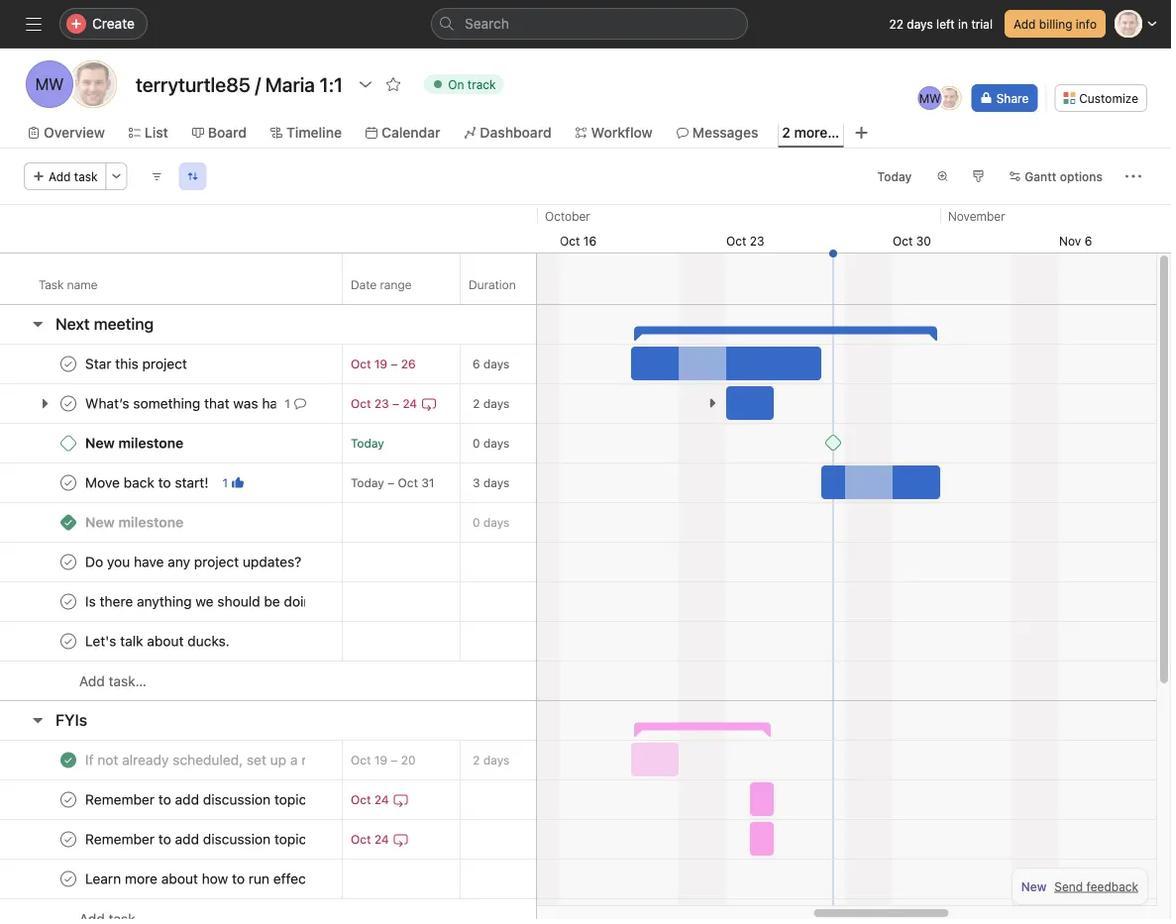 Task type: vqa. For each thing, say whether or not it's contained in the screenshot.
16
yes



Task type: describe. For each thing, give the bounding box(es) containing it.
overview
[[44, 124, 105, 141]]

completed image for completed checkbox in the what's something that was harder than expected? "cell"
[[56, 392, 80, 416]]

is there anything we should be doing differently? cell
[[0, 582, 343, 622]]

dashboard link
[[464, 122, 552, 144]]

task
[[74, 169, 98, 183]]

completed image for completed checkbox within the the do you have any project updates? cell
[[56, 551, 80, 574]]

in
[[959, 17, 968, 31]]

options
[[1060, 169, 1103, 183]]

show subtasks for task what's something that was harder than expected? image
[[707, 397, 719, 409]]

1 horizontal spatial more actions image
[[1126, 169, 1142, 184]]

gantt
[[1025, 169, 1057, 183]]

completed checkbox for the is there anything we should be doing differently? text box
[[56, 590, 80, 614]]

nov
[[1060, 234, 1082, 248]]

31
[[422, 476, 435, 490]]

gantt options button
[[1000, 163, 1112, 190]]

completed checkbox for move back to start! text box
[[56, 471, 80, 495]]

calendar link
[[366, 122, 441, 144]]

0 horizontal spatial mw
[[35, 75, 64, 94]]

board
[[208, 124, 247, 141]]

show options image
[[358, 76, 374, 92]]

22
[[890, 17, 904, 31]]

1 remember to add discussion topics for the next meeting cell from the top
[[0, 780, 343, 821]]

timeline
[[286, 124, 342, 141]]

add to starred image
[[386, 76, 402, 92]]

oct 19 – 20
[[351, 754, 416, 768]]

workflow
[[591, 124, 653, 141]]

overview link
[[28, 122, 105, 144]]

Move back to start! text field
[[81, 473, 215, 493]]

0 horizontal spatial tt
[[83, 75, 103, 94]]

2 remember to add discussion topics for the next meeting text field from the top
[[81, 830, 306, 850]]

share button
[[972, 84, 1038, 112]]

trial
[[972, 17, 993, 31]]

workflow link
[[576, 122, 653, 144]]

messages
[[693, 124, 759, 141]]

completed image for completed checkbox within star this project cell
[[56, 352, 80, 376]]

2 new milestone cell from the top
[[0, 503, 343, 543]]

fyis button
[[56, 703, 87, 738]]

expand subtask list for the task what's something that was harder than expected? image
[[37, 396, 53, 412]]

november
[[949, 209, 1006, 223]]

1 horizontal spatial mw
[[919, 91, 941, 105]]

range
[[380, 278, 412, 292]]

completed image for 2nd remember to add discussion topics for the next meeting text field from the top's completed checkbox
[[56, 828, 80, 852]]

2 more… button
[[782, 122, 840, 144]]

calendar
[[382, 124, 441, 141]]

– left 31
[[388, 476, 395, 490]]

track
[[468, 77, 496, 91]]

board link
[[192, 122, 247, 144]]

completed checkbox for do you have any project updates? text field
[[56, 551, 80, 574]]

next meeting button
[[56, 306, 154, 342]]

If not already scheduled, set up a recurring 1:1 meeting in your calendar text field
[[81, 751, 306, 771]]

– for – 24
[[392, 397, 399, 411]]

if not already scheduled, set up a recurring 1:1 meeting in your calendar cell
[[0, 740, 343, 781]]

new
[[1022, 880, 1047, 894]]

send feedback link
[[1055, 878, 1139, 896]]

learn more about how to run effective 1:1s cell
[[0, 859, 343, 900]]

send
[[1055, 880, 1084, 894]]

1 vertical spatial today
[[351, 437, 384, 451]]

completed image for the let's talk about ducks. text field
[[56, 630, 80, 654]]

task…
[[109, 674, 147, 690]]

search
[[465, 15, 509, 32]]

completed image for the if not already scheduled, set up a recurring 1:1 meeting in your calendar text field
[[56, 749, 80, 773]]

completed checkbox for the let's talk about ducks. text field
[[56, 630, 80, 654]]

move back to start! cell
[[0, 463, 343, 504]]

feedback
[[1087, 880, 1139, 894]]

add task… button
[[56, 671, 147, 693]]

color: section image
[[973, 170, 985, 182]]

completed checkbox inside what's something that was harder than expected? "cell"
[[56, 392, 80, 416]]

collapse task list for this section image for next meeting
[[30, 316, 46, 332]]

list link
[[129, 122, 168, 144]]

20
[[401, 754, 416, 768]]

duration
[[469, 278, 516, 292]]

task
[[39, 278, 64, 292]]

meeting
[[94, 315, 154, 334]]

Do you have any project updates? text field
[[81, 553, 306, 572]]

oct 30
[[893, 234, 932, 248]]

completed checkbox for 2nd remember to add discussion topics for the next meeting text field from the top
[[56, 828, 80, 852]]

Let's talk about ducks. text field
[[81, 632, 236, 652]]

do you have any project updates? cell
[[0, 542, 343, 583]]

october
[[545, 209, 591, 223]]

6
[[1085, 234, 1093, 248]]

today – oct 31
[[351, 476, 435, 490]]

what's something that was harder than expected? cell
[[0, 384, 343, 424]]

customize button
[[1055, 84, 1148, 112]]

today button
[[869, 163, 921, 190]]

completed image for completed checkbox related to second remember to add discussion topics for the next meeting text field from the bottom
[[56, 789, 80, 812]]

search button
[[431, 8, 748, 40]]

completed milestone checkbox for new milestone text box
[[60, 515, 76, 531]]



Task type: locate. For each thing, give the bounding box(es) containing it.
all tasks image
[[151, 170, 163, 182]]

more…
[[794, 124, 840, 141]]

today
[[878, 169, 912, 183], [351, 437, 384, 451], [351, 476, 384, 490]]

today down "oct 23 – 24"
[[351, 437, 384, 451]]

2 remember to add discussion topics for the next meeting cell from the top
[[0, 820, 343, 860]]

2 19 from the top
[[374, 754, 388, 768]]

1 inside move back to start! cell
[[223, 476, 228, 490]]

add task… row
[[0, 661, 536, 702]]

New milestone text field
[[81, 513, 190, 533]]

repeats image
[[393, 792, 409, 808]]

oct 23 – 24
[[351, 397, 417, 411]]

Star this project text field
[[81, 354, 193, 374]]

19 left the 26
[[374, 357, 388, 371]]

1 oct 24 from the top
[[351, 793, 389, 807]]

add left task
[[49, 169, 71, 183]]

completed checkbox for the if not already scheduled, set up a recurring 1:1 meeting in your calendar text field
[[56, 749, 80, 773]]

1 completed image from the top
[[56, 352, 80, 376]]

Learn more about how to run effective 1:1s text field
[[81, 870, 306, 890]]

more actions image right the options
[[1126, 169, 1142, 184]]

Completed milestone checkbox
[[60, 436, 76, 451], [60, 515, 76, 531]]

star this project cell
[[0, 344, 343, 385]]

expand sidebar image
[[26, 16, 42, 32]]

date range
[[351, 278, 412, 292]]

1 vertical spatial completed checkbox
[[56, 868, 80, 892]]

add task…
[[79, 674, 147, 690]]

tt up overview
[[83, 75, 103, 94]]

1 horizontal spatial 1 button
[[281, 394, 310, 414]]

completed checkbox inside learn more about how to run effective 1:1s cell
[[56, 868, 80, 892]]

oct 24 left repeats image
[[351, 793, 389, 807]]

None text field
[[461, 386, 619, 422], [461, 465, 619, 501], [461, 624, 619, 660], [461, 743, 619, 779], [461, 783, 619, 818], [461, 822, 619, 858], [461, 862, 619, 898], [461, 386, 619, 422], [461, 465, 619, 501], [461, 624, 619, 660], [461, 743, 619, 779], [461, 783, 619, 818], [461, 822, 619, 858], [461, 862, 619, 898]]

0 vertical spatial collapse task list for this section image
[[30, 316, 46, 332]]

add inside row
[[79, 674, 105, 690]]

0 horizontal spatial 1
[[223, 476, 228, 490]]

collapse task list for this section image left next
[[30, 316, 46, 332]]

tt left the share button
[[943, 91, 958, 105]]

2 completed checkbox from the top
[[56, 868, 80, 892]]

1 collapse task list for this section image from the top
[[30, 316, 46, 332]]

1 19 from the top
[[374, 357, 388, 371]]

23 for oct 23 – 24
[[374, 397, 389, 411]]

2 completed checkbox from the top
[[56, 392, 80, 416]]

6 completed checkbox from the top
[[56, 630, 80, 654]]

– for – 26
[[391, 357, 398, 371]]

tt
[[83, 75, 103, 94], [943, 91, 958, 105]]

23
[[750, 234, 765, 248], [374, 397, 389, 411]]

remember to add discussion topics for the next meeting cell
[[0, 780, 343, 821], [0, 820, 343, 860]]

19 for fyis
[[374, 754, 388, 768]]

1 vertical spatial 1
[[223, 476, 228, 490]]

collapse task list for this section image
[[30, 316, 46, 332], [30, 713, 46, 729]]

fyis
[[56, 711, 87, 730]]

new send feedback
[[1022, 880, 1139, 894]]

0 vertical spatial 19
[[374, 357, 388, 371]]

completed milestone image
[[60, 515, 76, 531]]

completed image for completed checkbox in is there anything we should be doing differently? 'cell'
[[56, 590, 80, 614]]

more actions image
[[1126, 169, 1142, 184], [111, 170, 123, 182]]

oct
[[560, 234, 580, 248], [727, 234, 747, 248], [893, 234, 913, 248], [351, 357, 371, 371], [351, 397, 371, 411], [398, 476, 418, 490], [351, 754, 371, 768], [351, 793, 371, 807], [351, 833, 371, 847]]

mw
[[35, 75, 64, 94], [919, 91, 941, 105]]

add for add billing info
[[1014, 17, 1036, 31]]

mw up overview link
[[35, 75, 64, 94]]

timeline link
[[271, 122, 342, 144]]

24 down the 26
[[403, 397, 417, 411]]

completed checkbox inside the do you have any project updates? cell
[[56, 551, 80, 574]]

8 completed checkbox from the top
[[56, 828, 80, 852]]

collapse task list for this section image for fyis
[[30, 713, 46, 729]]

0 horizontal spatial 1 button
[[219, 473, 248, 493]]

0 horizontal spatial repeats image
[[393, 832, 409, 848]]

add billing info
[[1014, 17, 1097, 31]]

24 left repeats image
[[374, 793, 389, 807]]

19 for next meeting
[[374, 357, 388, 371]]

5 completed checkbox from the top
[[56, 590, 80, 614]]

completed image
[[56, 630, 80, 654], [56, 749, 80, 773]]

1 vertical spatial 24
[[374, 793, 389, 807]]

7 completed image from the top
[[56, 828, 80, 852]]

1 vertical spatial 19
[[374, 754, 388, 768]]

completed milestone image
[[60, 436, 76, 451]]

on track button
[[415, 70, 513, 98]]

date
[[351, 278, 377, 292]]

23 for oct 23
[[750, 234, 765, 248]]

1 right move back to start! text box
[[223, 476, 228, 490]]

completed checkbox inside move back to start! cell
[[56, 471, 80, 495]]

3 completed image from the top
[[56, 471, 80, 495]]

next
[[56, 315, 90, 334]]

0 vertical spatial new milestone cell
[[0, 423, 343, 464]]

1 new milestone cell from the top
[[0, 423, 343, 464]]

repeats image down repeats image
[[393, 832, 409, 848]]

completed image down fyis
[[56, 749, 80, 773]]

completed image inside learn more about how to run effective 1:1s cell
[[56, 868, 80, 892]]

remember to add discussion topics for the next meeting text field down the if not already scheduled, set up a recurring 1:1 meeting in your calendar text field
[[81, 790, 306, 810]]

completed image inside the do you have any project updates? cell
[[56, 551, 80, 574]]

share
[[997, 91, 1029, 105]]

– down oct 19 – 26 in the left of the page
[[392, 397, 399, 411]]

dashboard
[[480, 124, 552, 141]]

1 button left "oct 23 – 24"
[[281, 394, 310, 414]]

26
[[401, 357, 416, 371]]

1 horizontal spatial tt
[[943, 91, 958, 105]]

task name
[[39, 278, 98, 292]]

1 remember to add discussion topics for the next meeting text field from the top
[[81, 790, 306, 810]]

2 completed image from the top
[[56, 392, 80, 416]]

0 vertical spatial completed milestone checkbox
[[60, 436, 76, 451]]

today left months icon
[[878, 169, 912, 183]]

add billing info button
[[1005, 10, 1106, 38]]

1 for 1 button within move back to start! cell
[[223, 476, 228, 490]]

2 completed milestone checkbox from the top
[[60, 515, 76, 531]]

repeats image right "oct 23 – 24"
[[421, 396, 437, 412]]

today left 31
[[351, 476, 384, 490]]

– left 20
[[391, 754, 398, 768]]

oct 23
[[727, 234, 765, 248]]

completed image inside is there anything we should be doing differently? 'cell'
[[56, 590, 80, 614]]

new milestone cell up do you have any project updates? text field
[[0, 503, 343, 543]]

1 vertical spatial remember to add discussion topics for the next meeting text field
[[81, 830, 306, 850]]

1 inside what's something that was harder than expected? "cell"
[[285, 397, 290, 411]]

1 vertical spatial collapse task list for this section image
[[30, 713, 46, 729]]

1 vertical spatial 1 button
[[219, 473, 248, 493]]

6 completed image from the top
[[56, 789, 80, 812]]

0 horizontal spatial more actions image
[[111, 170, 123, 182]]

1 vertical spatial new milestone cell
[[0, 503, 343, 543]]

start date image
[[187, 170, 199, 182]]

0 vertical spatial remember to add discussion topics for the next meeting text field
[[81, 790, 306, 810]]

completed image for completed checkbox in move back to start! cell
[[56, 471, 80, 495]]

1 completed milestone checkbox from the top
[[60, 436, 76, 451]]

add left 'billing' at the top right
[[1014, 17, 1036, 31]]

2 more…
[[782, 124, 840, 141]]

search list box
[[431, 8, 748, 40]]

oct 24 down oct 19 – 20
[[351, 833, 389, 847]]

1 vertical spatial repeats image
[[393, 832, 409, 848]]

completed checkbox for learn more about how to run effective 1:1s text field in the left bottom of the page
[[56, 868, 80, 892]]

completed checkbox for second remember to add discussion topics for the next meeting text field from the bottom
[[56, 789, 80, 812]]

0 vertical spatial completed checkbox
[[56, 749, 80, 773]]

add for add task
[[49, 169, 71, 183]]

add inside 'button'
[[49, 169, 71, 183]]

completed checkbox inside is there anything we should be doing differently? 'cell'
[[56, 590, 80, 614]]

0 vertical spatial completed image
[[56, 630, 80, 654]]

completed checkbox inside star this project cell
[[56, 352, 80, 376]]

repeats image for what's something that was harder than expected? "cell"
[[421, 396, 437, 412]]

0 horizontal spatial 23
[[374, 397, 389, 411]]

add for add task…
[[79, 674, 105, 690]]

1 completed checkbox from the top
[[56, 352, 80, 376]]

24
[[403, 397, 417, 411], [374, 793, 389, 807], [374, 833, 389, 847]]

completed milestone checkbox left new milestone text field
[[60, 436, 76, 451]]

1 button inside move back to start! cell
[[219, 473, 248, 493]]

8 completed image from the top
[[56, 868, 80, 892]]

0 vertical spatial 1 button
[[281, 394, 310, 414]]

1 horizontal spatial 23
[[750, 234, 765, 248]]

add left task…
[[79, 674, 105, 690]]

0 vertical spatial 1
[[285, 397, 290, 411]]

list
[[145, 124, 168, 141]]

1 vertical spatial add
[[49, 169, 71, 183]]

days
[[907, 17, 933, 31]]

What's something that was harder than expected? text field
[[81, 394, 277, 414]]

completed checkbox inside if not already scheduled, set up a recurring 1:1 meeting in your calendar "cell"
[[56, 749, 80, 773]]

name
[[67, 278, 98, 292]]

2 horizontal spatial add
[[1014, 17, 1036, 31]]

1 button right move back to start! text box
[[219, 473, 248, 493]]

1 vertical spatial completed milestone checkbox
[[60, 515, 76, 531]]

left
[[937, 17, 955, 31]]

mw left the share button
[[919, 91, 941, 105]]

1 button
[[281, 394, 310, 414], [219, 473, 248, 493]]

completed image up the add task… button
[[56, 630, 80, 654]]

remember to add discussion topics for the next meeting cell down the if not already scheduled, set up a recurring 1:1 meeting in your calendar text field
[[0, 780, 343, 821]]

1 for 1 button within the what's something that was harder than expected? "cell"
[[285, 397, 290, 411]]

Is there anything we should be doing differently? text field
[[81, 592, 306, 612]]

Completed checkbox
[[56, 352, 80, 376], [56, 392, 80, 416], [56, 471, 80, 495], [56, 551, 80, 574], [56, 590, 80, 614], [56, 630, 80, 654], [56, 789, 80, 812], [56, 828, 80, 852]]

0 vertical spatial 24
[[403, 397, 417, 411]]

customize
[[1080, 91, 1139, 105]]

30
[[917, 234, 932, 248]]

oct 16
[[560, 234, 597, 248]]

0 vertical spatial today
[[878, 169, 912, 183]]

1 horizontal spatial 1
[[285, 397, 290, 411]]

completed checkbox inside let's talk about ducks. cell
[[56, 630, 80, 654]]

1 completed checkbox from the top
[[56, 749, 80, 773]]

messages link
[[677, 122, 759, 144]]

on
[[448, 77, 464, 91]]

1 vertical spatial completed image
[[56, 749, 80, 773]]

completed image inside move back to start! cell
[[56, 471, 80, 495]]

remember to add discussion topics for the next meeting text field up learn more about how to run effective 1:1s text field in the left bottom of the page
[[81, 830, 306, 850]]

completed image inside if not already scheduled, set up a recurring 1:1 meeting in your calendar "cell"
[[56, 749, 80, 773]]

2
[[782, 124, 791, 141]]

1 completed image from the top
[[56, 630, 80, 654]]

0 vertical spatial oct 24
[[351, 793, 389, 807]]

1 horizontal spatial add
[[79, 674, 105, 690]]

– left the 26
[[391, 357, 398, 371]]

add task
[[49, 169, 98, 183]]

completed checkbox for star this project "text field"
[[56, 352, 80, 376]]

next meeting
[[56, 315, 154, 334]]

0 horizontal spatial add
[[49, 169, 71, 183]]

new milestone cell
[[0, 423, 343, 464], [0, 503, 343, 543]]

5 completed image from the top
[[56, 590, 80, 614]]

months image
[[937, 170, 949, 182]]

completed milestone checkbox left new milestone text box
[[60, 515, 76, 531]]

–
[[391, 357, 398, 371], [392, 397, 399, 411], [388, 476, 395, 490], [391, 754, 398, 768]]

New milestone text field
[[81, 434, 190, 453]]

add
[[1014, 17, 1036, 31], [49, 169, 71, 183], [79, 674, 105, 690]]

1 left "oct 23 – 24"
[[285, 397, 290, 411]]

3 completed checkbox from the top
[[56, 471, 80, 495]]

create button
[[59, 8, 148, 40]]

oct 24
[[351, 793, 389, 807], [351, 833, 389, 847]]

today inside button
[[878, 169, 912, 183]]

add task button
[[24, 163, 107, 190]]

collapse task list for this section image left fyis
[[30, 713, 46, 729]]

add tab image
[[854, 125, 870, 141]]

0 vertical spatial add
[[1014, 17, 1036, 31]]

row
[[0, 899, 536, 920]]

Remember to add discussion topics for the next meeting text field
[[81, 790, 306, 810], [81, 830, 306, 850]]

repeats image for second the remember to add discussion topics for the next meeting cell from the top
[[393, 832, 409, 848]]

completed milestone checkbox for new milestone text field
[[60, 436, 76, 451]]

new milestone cell down what's something that was harder than expected? text field
[[0, 423, 343, 464]]

None text field
[[131, 66, 348, 102], [461, 346, 619, 382], [461, 426, 619, 461], [461, 505, 619, 541], [461, 545, 619, 580], [461, 584, 619, 620], [131, 66, 348, 102], [461, 346, 619, 382], [461, 426, 619, 461], [461, 505, 619, 541], [461, 545, 619, 580], [461, 584, 619, 620]]

gantt options
[[1025, 169, 1103, 183]]

completed image inside let's talk about ducks. cell
[[56, 630, 80, 654]]

2 vertical spatial 24
[[374, 833, 389, 847]]

remember to add discussion topics for the next meeting cell up learn more about how to run effective 1:1s text field in the left bottom of the page
[[0, 820, 343, 860]]

repeats image
[[421, 396, 437, 412], [393, 832, 409, 848]]

info
[[1076, 17, 1097, 31]]

4 completed image from the top
[[56, 551, 80, 574]]

2 vertical spatial add
[[79, 674, 105, 690]]

billing
[[1040, 17, 1073, 31]]

2 oct 24 from the top
[[351, 833, 389, 847]]

1 vertical spatial 23
[[374, 397, 389, 411]]

oct 19 – 26
[[351, 357, 416, 371]]

0 vertical spatial 23
[[750, 234, 765, 248]]

19
[[374, 357, 388, 371], [374, 754, 388, 768]]

1 horizontal spatial repeats image
[[421, 396, 437, 412]]

1
[[285, 397, 290, 411], [223, 476, 228, 490]]

– for – 20
[[391, 754, 398, 768]]

create
[[92, 15, 135, 32]]

22 days left in trial
[[890, 17, 993, 31]]

more actions image right task
[[111, 170, 123, 182]]

4 completed checkbox from the top
[[56, 551, 80, 574]]

1 vertical spatial oct 24
[[351, 833, 389, 847]]

1 button inside what's something that was harder than expected? "cell"
[[281, 394, 310, 414]]

let's talk about ducks. cell
[[0, 621, 343, 662]]

2 completed image from the top
[[56, 749, 80, 773]]

24 down oct 19 – 20
[[374, 833, 389, 847]]

7 completed checkbox from the top
[[56, 789, 80, 812]]

2 vertical spatial today
[[351, 476, 384, 490]]

completed image
[[56, 352, 80, 376], [56, 392, 80, 416], [56, 471, 80, 495], [56, 551, 80, 574], [56, 590, 80, 614], [56, 789, 80, 812], [56, 828, 80, 852], [56, 868, 80, 892]]

nov 6
[[1060, 234, 1093, 248]]

0 vertical spatial repeats image
[[421, 396, 437, 412]]

16
[[584, 234, 597, 248]]

2 collapse task list for this section image from the top
[[30, 713, 46, 729]]

on track
[[448, 77, 496, 91]]

completed image inside star this project cell
[[56, 352, 80, 376]]

Completed checkbox
[[56, 749, 80, 773], [56, 868, 80, 892]]

19 left 20
[[374, 754, 388, 768]]



